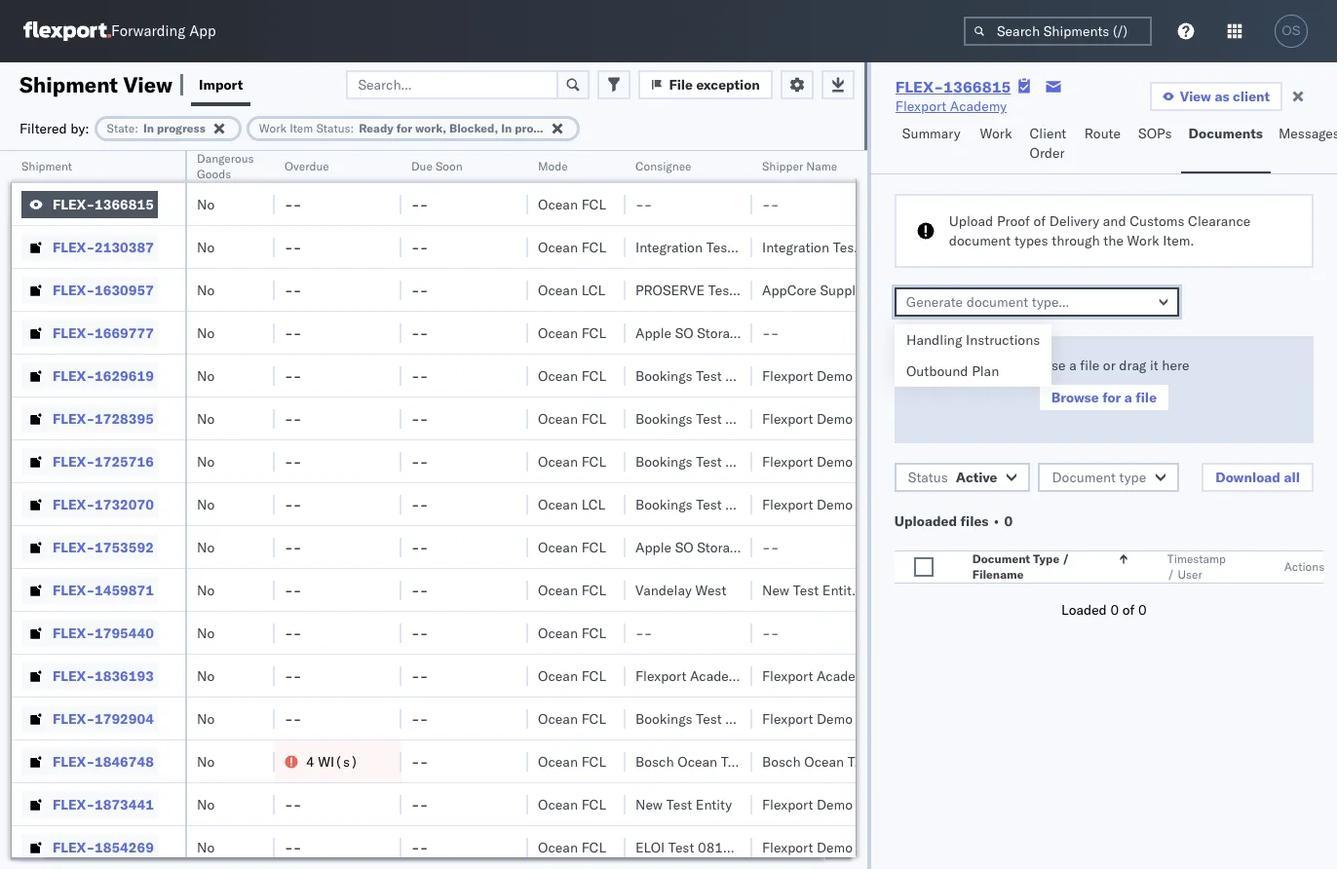 Task type: locate. For each thing, give the bounding box(es) containing it.
:
[[135, 120, 138, 135], [350, 120, 354, 135]]

1 horizontal spatial for
[[1102, 389, 1121, 406]]

fcl for flex-1795440
[[581, 624, 606, 642]]

6 co. from the top
[[908, 796, 927, 813]]

shipment
[[19, 71, 118, 98], [21, 159, 72, 173]]

demo
[[817, 367, 853, 384], [817, 410, 853, 427], [817, 453, 853, 470], [817, 496, 853, 513], [817, 710, 853, 727], [817, 796, 853, 813], [817, 839, 853, 856]]

(do up the new test entity 2
[[748, 538, 776, 556]]

6 no from the top
[[197, 410, 215, 427]]

flex-1366815
[[895, 77, 1011, 96], [53, 195, 154, 213]]

0 horizontal spatial document
[[972, 552, 1030, 566]]

use) down the appcore supply ltd at top right
[[810, 324, 845, 342]]

13 ocean fcl from the top
[[538, 796, 606, 813]]

test for flex-1725716
[[696, 453, 722, 470]]

flex- down flex-1725716 button
[[53, 496, 95, 513]]

1459871
[[95, 581, 154, 599]]

10 fcl from the top
[[581, 667, 606, 685]]

2 bookings test consignee from the top
[[635, 410, 791, 427]]

1 horizontal spatial work
[[980, 125, 1012, 142]]

storage down proserve test account
[[697, 324, 744, 342]]

0 horizontal spatial view
[[123, 71, 172, 98]]

apple down proserve
[[635, 324, 671, 342]]

3 ocean fcl from the top
[[538, 324, 606, 342]]

no for flex-1725716
[[197, 453, 215, 470]]

of right "loaded"
[[1122, 601, 1135, 619]]

entity left 2
[[822, 581, 859, 599]]

new for new test entity 2
[[762, 581, 789, 599]]

flex- up flex-1854269 'button'
[[53, 796, 95, 813]]

0 vertical spatial not
[[780, 324, 807, 342]]

so down proserve
[[675, 324, 693, 342]]

1753592
[[95, 538, 154, 556]]

demo for 1629619
[[817, 367, 853, 384]]

ocean fcl for flex-1792904
[[538, 710, 606, 727]]

/ inside "timestamp / user"
[[1167, 567, 1175, 582]]

4 flexport demo shipper co. from the top
[[762, 496, 927, 513]]

flex- down flex-1366815 "button"
[[53, 238, 95, 256]]

1629619
[[95, 367, 154, 384]]

1 vertical spatial /
[[1167, 567, 1175, 582]]

entity up the 081801
[[696, 796, 732, 813]]

6 ocean fcl from the top
[[538, 453, 606, 470]]

1 bookings test consignee from the top
[[635, 367, 791, 384]]

1 horizontal spatial new
[[762, 581, 789, 599]]

5 bookings from the top
[[635, 710, 692, 727]]

0 vertical spatial status
[[316, 120, 350, 135]]

1 vertical spatial storage
[[697, 538, 744, 556]]

no for flex-1753592
[[197, 538, 215, 556]]

9 ocean fcl from the top
[[538, 624, 606, 642]]

7 no from the top
[[197, 453, 215, 470]]

document inside button
[[1052, 469, 1116, 486]]

so for flex-1753592
[[675, 538, 693, 556]]

ltd.
[[913, 667, 938, 685]]

13 fcl from the top
[[581, 796, 606, 813]]

fcl for flex-1836193
[[581, 667, 606, 685]]

test for flex-1792904
[[696, 710, 722, 727]]

for inside button
[[1102, 389, 1121, 406]]

1 vertical spatial (do
[[748, 538, 776, 556]]

messages
[[1278, 125, 1337, 142]]

use)
[[810, 324, 845, 342], [810, 538, 845, 556]]

0 horizontal spatial bosch
[[635, 753, 674, 770]]

shipper name button
[[752, 155, 860, 174]]

progress up dangerous
[[157, 120, 205, 135]]

11 fcl from the top
[[581, 710, 606, 727]]

flexport demo shipper co. for 1725716
[[762, 453, 927, 470]]

13 no from the top
[[197, 710, 215, 727]]

-
[[285, 195, 293, 213], [293, 195, 301, 213], [411, 195, 420, 213], [420, 195, 428, 213], [635, 195, 644, 213], [644, 195, 652, 213], [762, 195, 771, 213], [771, 195, 779, 213], [285, 238, 293, 256], [293, 238, 301, 256], [411, 238, 420, 256], [420, 238, 428, 256], [285, 281, 293, 299], [293, 281, 301, 299], [411, 281, 420, 299], [420, 281, 428, 299], [285, 324, 293, 342], [293, 324, 301, 342], [411, 324, 420, 342], [420, 324, 428, 342], [762, 324, 771, 342], [771, 324, 779, 342], [285, 367, 293, 384], [293, 367, 301, 384], [411, 367, 420, 384], [420, 367, 428, 384], [285, 410, 293, 427], [293, 410, 301, 427], [411, 410, 420, 427], [420, 410, 428, 427], [285, 453, 293, 470], [293, 453, 301, 470], [411, 453, 420, 470], [420, 453, 428, 470], [285, 496, 293, 513], [293, 496, 301, 513], [411, 496, 420, 513], [420, 496, 428, 513], [285, 538, 293, 556], [293, 538, 301, 556], [411, 538, 420, 556], [420, 538, 428, 556], [762, 538, 771, 556], [771, 538, 779, 556], [285, 581, 293, 599], [293, 581, 301, 599], [411, 581, 420, 599], [420, 581, 428, 599], [285, 624, 293, 642], [293, 624, 301, 642], [411, 624, 420, 642], [420, 624, 428, 642], [635, 624, 644, 642], [644, 624, 652, 642], [762, 624, 771, 642], [771, 624, 779, 642], [285, 667, 293, 685], [293, 667, 301, 685], [411, 667, 420, 685], [420, 667, 428, 685], [285, 710, 293, 727], [293, 710, 301, 727], [411, 710, 420, 727], [420, 710, 428, 727], [411, 753, 420, 770], [420, 753, 428, 770], [285, 796, 293, 813], [293, 796, 301, 813], [411, 796, 420, 813], [420, 796, 428, 813], [285, 839, 293, 856], [293, 839, 301, 856], [411, 839, 420, 856], [420, 839, 428, 856]]

work
[[259, 120, 287, 135], [980, 125, 1012, 142], [1127, 232, 1159, 249]]

2 not from the top
[[780, 538, 807, 556]]

5 co. from the top
[[908, 710, 927, 727]]

0 vertical spatial use)
[[810, 324, 845, 342]]

work button
[[972, 116, 1022, 173]]

demo for 1725716
[[817, 453, 853, 470]]

handling
[[906, 331, 962, 349]]

apple so storage (do not use) up "west"
[[635, 538, 845, 556]]

type
[[1119, 469, 1146, 486]]

1 apple from the top
[[635, 324, 671, 342]]

apple for flex-1753592
[[635, 538, 671, 556]]

(do for flex-1753592
[[748, 538, 776, 556]]

0 vertical spatial new
[[762, 581, 789, 599]]

0 horizontal spatial in
[[143, 120, 154, 135]]

file
[[1080, 357, 1099, 374], [1136, 389, 1157, 406]]

flex-1366815 inside "button"
[[53, 195, 154, 213]]

fcl for flex-1728395
[[581, 410, 606, 427]]

list box containing handling instructions
[[895, 325, 1052, 387]]

(sz)
[[877, 667, 910, 685]]

flex- down flex-1836193 button
[[53, 710, 95, 727]]

status right the 'item'
[[316, 120, 350, 135]]

0 vertical spatial ocean lcl
[[538, 281, 605, 299]]

flex-1630957 button
[[21, 276, 158, 304]]

0 vertical spatial lcl
[[581, 281, 605, 299]]

0 vertical spatial a
[[1069, 357, 1077, 374]]

3 co. from the top
[[908, 453, 927, 470]]

2
[[862, 581, 871, 599]]

1 not from the top
[[780, 324, 807, 342]]

1836193
[[95, 667, 154, 685]]

(us)
[[750, 667, 785, 685]]

new right "west"
[[762, 581, 789, 599]]

storage
[[697, 324, 744, 342], [697, 538, 744, 556]]

4 co. from the top
[[908, 496, 927, 513]]

mode button
[[528, 155, 606, 174]]

7 demo from the top
[[817, 839, 853, 856]]

work left client at top right
[[980, 125, 1012, 142]]

flex-1366815 up flexport academy
[[895, 77, 1011, 96]]

1 horizontal spatial progress
[[515, 120, 563, 135]]

resize handle column header for consignee button
[[729, 151, 752, 869]]

1 vertical spatial apple
[[635, 538, 671, 556]]

shipment for shipment
[[21, 159, 72, 173]]

a down drag
[[1124, 389, 1132, 406]]

document for document type
[[1052, 469, 1116, 486]]

2 no from the top
[[197, 238, 215, 256]]

ocean for 1366815
[[538, 195, 578, 213]]

shipment down filtered
[[21, 159, 72, 173]]

1 vertical spatial apple so storage (do not use)
[[635, 538, 845, 556]]

of up types
[[1034, 212, 1046, 230]]

flex- inside "button"
[[53, 195, 95, 213]]

resize handle column header for shipment button
[[162, 151, 185, 869]]

in right state on the left top
[[143, 120, 154, 135]]

1 fcl from the top
[[581, 195, 606, 213]]

1 horizontal spatial entity
[[822, 581, 859, 599]]

7 fcl from the top
[[581, 538, 606, 556]]

flex- inside 'button'
[[53, 839, 95, 856]]

1 ocean fcl from the top
[[538, 195, 606, 213]]

1 vertical spatial so
[[675, 538, 693, 556]]

flex- for flex-1792904 button
[[53, 710, 95, 727]]

5 demo from the top
[[817, 710, 853, 727]]

document left type
[[1052, 469, 1116, 486]]

flex-1366815 down shipment button
[[53, 195, 154, 213]]

1 horizontal spatial view
[[1180, 88, 1211, 105]]

2 bosch from the left
[[762, 753, 801, 770]]

test for flex-1629619
[[696, 367, 722, 384]]

1 horizontal spatial a
[[1124, 389, 1132, 406]]

1 horizontal spatial :
[[350, 120, 354, 135]]

fcl for flex-1846748
[[581, 753, 606, 770]]

order
[[1030, 144, 1065, 162]]

academy right 'inc.'
[[817, 667, 873, 685]]

2 co. from the top
[[908, 410, 927, 427]]

0 horizontal spatial for
[[396, 120, 412, 135]]

no for flex-1366815
[[197, 195, 215, 213]]

work down customs
[[1127, 232, 1159, 249]]

plan
[[972, 363, 999, 380]]

flex- down flex-1732070 button
[[53, 538, 95, 556]]

ocean fcl for flex-1459871
[[538, 581, 606, 599]]

lcl
[[581, 281, 605, 299], [581, 496, 605, 513]]

2 horizontal spatial 0
[[1138, 601, 1147, 619]]

new up eloi on the left bottom
[[635, 796, 663, 813]]

0 vertical spatial of
[[1034, 212, 1046, 230]]

not down the appcore
[[780, 324, 807, 342]]

1 storage from the top
[[697, 324, 744, 342]]

bookings test consignee for flex-1725716
[[635, 453, 791, 470]]

1 horizontal spatial in
[[501, 120, 512, 135]]

12 fcl from the top
[[581, 753, 606, 770]]

0 vertical spatial entity
[[822, 581, 859, 599]]

consignee for flex-1732070
[[725, 496, 791, 513]]

flexport for flex-1725716
[[762, 453, 813, 470]]

list box
[[895, 325, 1052, 387]]

Search Shipments (/) text field
[[964, 17, 1152, 46]]

flex-1792904 button
[[21, 705, 158, 732]]

4 bookings from the top
[[635, 496, 692, 513]]

flex- down the flex-1630957 button
[[53, 324, 95, 342]]

download all button
[[1202, 463, 1314, 492]]

2 apple so storage (do not use) from the top
[[635, 538, 845, 556]]

2 so from the top
[[675, 538, 693, 556]]

flex- up flex-1669777 button
[[53, 281, 95, 299]]

here
[[1162, 357, 1189, 374]]

bosch ocean test down 'inc.'
[[762, 753, 873, 770]]

choose
[[1019, 357, 1066, 374]]

1 horizontal spatial 0
[[1110, 601, 1119, 619]]

5 ocean fcl from the top
[[538, 410, 606, 427]]

of
[[1034, 212, 1046, 230], [1122, 601, 1135, 619]]

: left ready
[[350, 120, 354, 135]]

co. for flex-1732070
[[908, 496, 927, 513]]

bosch down (us)
[[762, 753, 801, 770]]

apple up vandelay
[[635, 538, 671, 556]]

apple so storage (do not use) for flex-1753592
[[635, 538, 845, 556]]

0 vertical spatial apple
[[635, 324, 671, 342]]

1 flexport demo shipper co. from the top
[[762, 367, 927, 384]]

ocean fcl for flex-1728395
[[538, 410, 606, 427]]

1 resize handle column header from the left
[[162, 151, 185, 869]]

2 bookings from the top
[[635, 410, 692, 427]]

2 ocean fcl from the top
[[538, 238, 606, 256]]

ocean for 1836193
[[538, 667, 578, 685]]

1 horizontal spatial of
[[1122, 601, 1135, 619]]

7 ocean fcl from the top
[[538, 538, 606, 556]]

0 vertical spatial /
[[1062, 552, 1070, 566]]

view up 'state : in progress'
[[123, 71, 172, 98]]

by:
[[70, 119, 89, 137]]

storage up "west"
[[697, 538, 744, 556]]

1 lcl from the top
[[581, 281, 605, 299]]

flex- for flex-1669777 button
[[53, 324, 95, 342]]

0 horizontal spatial 0
[[1004, 513, 1013, 530]]

1 vertical spatial use)
[[810, 538, 845, 556]]

apple so storage (do not use) down account
[[635, 324, 845, 342]]

ocean for 1732070
[[538, 496, 578, 513]]

status
[[316, 120, 350, 135], [908, 469, 948, 486]]

flex- down shipment button
[[53, 195, 95, 213]]

document inside the document type / filename
[[972, 552, 1030, 566]]

0 horizontal spatial flex-1366815
[[53, 195, 154, 213]]

flex- up flex-1792904 button
[[53, 667, 95, 685]]

2 flexport demo shipper co. from the top
[[762, 410, 927, 427]]

4 fcl from the top
[[581, 367, 606, 384]]

0 vertical spatial document
[[1052, 469, 1116, 486]]

ocean for 1792904
[[538, 710, 578, 727]]

soon
[[436, 159, 463, 173]]

1 horizontal spatial file
[[1136, 389, 1157, 406]]

2 use) from the top
[[810, 538, 845, 556]]

4 demo from the top
[[817, 496, 853, 513]]

2 ocean lcl from the top
[[538, 496, 605, 513]]

entity for new test entity 2
[[822, 581, 859, 599]]

3 demo from the top
[[817, 453, 853, 470]]

ocean fcl for flex-2130387
[[538, 238, 606, 256]]

bookings for flex-1732070
[[635, 496, 692, 513]]

new test entity
[[635, 796, 732, 813]]

0 horizontal spatial status
[[316, 120, 350, 135]]

0 horizontal spatial file
[[1080, 357, 1099, 374]]

16 no from the top
[[197, 839, 215, 856]]

2 resize handle column header from the left
[[251, 151, 275, 869]]

7 flexport demo shipper co. from the top
[[762, 839, 927, 856]]

0 horizontal spatial progress
[[157, 120, 205, 135]]

ready
[[359, 120, 393, 135]]

os
[[1282, 23, 1301, 38]]

academy for flexport academy (sz) ltd.
[[817, 667, 873, 685]]

0 horizontal spatial academy
[[690, 667, 747, 685]]

document up filename
[[972, 552, 1030, 566]]

no for flex-1630957
[[197, 281, 215, 299]]

shipment inside button
[[21, 159, 72, 173]]

6 demo from the top
[[817, 796, 853, 813]]

1 vertical spatial shipment
[[21, 159, 72, 173]]

0 horizontal spatial bosch ocean test
[[635, 753, 747, 770]]

app
[[189, 22, 216, 40]]

flex- for flex-1728395 button on the top left
[[53, 410, 95, 427]]

no for flex-1846748
[[197, 753, 215, 770]]

flexport. image
[[23, 21, 111, 41]]

forwarding app link
[[23, 21, 216, 41]]

9 fcl from the top
[[581, 624, 606, 642]]

0 horizontal spatial :
[[135, 120, 138, 135]]

no for flex-1854269
[[197, 839, 215, 856]]

blocked,
[[449, 120, 498, 135]]

consignee button
[[626, 155, 733, 174]]

academy down flex-1366815 link
[[950, 97, 1007, 115]]

in right blocked,
[[501, 120, 512, 135]]

1 vertical spatial lcl
[[581, 496, 605, 513]]

flex- for the flex-1630957 button
[[53, 281, 95, 299]]

types
[[1014, 232, 1048, 249]]

progress
[[157, 120, 205, 135], [515, 120, 563, 135]]

1 vertical spatial new
[[635, 796, 663, 813]]

0 vertical spatial storage
[[697, 324, 744, 342]]

a right choose
[[1069, 357, 1077, 374]]

flex- down flex-1728395 button on the top left
[[53, 453, 95, 470]]

9 no from the top
[[197, 538, 215, 556]]

1 progress from the left
[[157, 120, 205, 135]]

8 fcl from the top
[[581, 581, 606, 599]]

flex- up flex-1725716 button
[[53, 410, 95, 427]]

4 bookings test consignee from the top
[[635, 496, 791, 513]]

choose a file or drag it here
[[1019, 357, 1189, 374]]

1 horizontal spatial document
[[1052, 469, 1116, 486]]

flex- for flex-1836193 button
[[53, 667, 95, 685]]

work inside button
[[980, 125, 1012, 142]]

demo for 1732070
[[817, 496, 853, 513]]

flex-
[[895, 77, 943, 96], [53, 195, 95, 213], [53, 238, 95, 256], [53, 281, 95, 299], [53, 324, 95, 342], [53, 367, 95, 384], [53, 410, 95, 427], [53, 453, 95, 470], [53, 496, 95, 513], [53, 538, 95, 556], [53, 581, 95, 599], [53, 624, 95, 642], [53, 667, 95, 685], [53, 710, 95, 727], [53, 753, 95, 770], [53, 796, 95, 813], [53, 839, 95, 856]]

shipper for flex-1854269
[[856, 839, 904, 856]]

use) up the new test entity 2
[[810, 538, 845, 556]]

2 horizontal spatial work
[[1127, 232, 1159, 249]]

file inside button
[[1136, 389, 1157, 406]]

new for new test entity
[[635, 796, 663, 813]]

1 use) from the top
[[810, 324, 845, 342]]

storage for flex-1753592
[[697, 538, 744, 556]]

6 fcl from the top
[[581, 453, 606, 470]]

flex- down flex-1873441 button at the bottom left of the page
[[53, 839, 95, 856]]

file left "or"
[[1080, 357, 1099, 374]]

6 flexport demo shipper co. from the top
[[762, 796, 927, 813]]

flex-1836193 button
[[21, 662, 158, 689]]

1366815 up 2130387
[[95, 195, 154, 213]]

flex- for flex-1873441 button at the bottom left of the page
[[53, 796, 95, 813]]

bookings for flex-1792904
[[635, 710, 692, 727]]

bosch ocean test up new test entity
[[635, 753, 747, 770]]

11 ocean fcl from the top
[[538, 710, 606, 727]]

ocean lcl
[[538, 281, 605, 299], [538, 496, 605, 513]]

1 apple so storage (do not use) from the top
[[635, 324, 845, 342]]

1 vertical spatial ocean lcl
[[538, 496, 605, 513]]

a inside button
[[1124, 389, 1132, 406]]

1 vertical spatial 1366815
[[95, 195, 154, 213]]

flex-1873441
[[53, 796, 154, 813]]

flex-1795440 button
[[21, 619, 158, 647]]

0 horizontal spatial new
[[635, 796, 663, 813]]

2 storage from the top
[[697, 538, 744, 556]]

4 no from the top
[[197, 324, 215, 342]]

15 no from the top
[[197, 796, 215, 813]]

2 fcl from the top
[[581, 238, 606, 256]]

1 vertical spatial entity
[[696, 796, 732, 813]]

flex- inside button
[[53, 667, 95, 685]]

8 no from the top
[[197, 496, 215, 513]]

10 no from the top
[[197, 581, 215, 599]]

flex- down flex-1669777 button
[[53, 367, 95, 384]]

bookings test consignee for flex-1629619
[[635, 367, 791, 384]]

0 vertical spatial shipment
[[19, 71, 118, 98]]

8 ocean fcl from the top
[[538, 581, 606, 599]]

1 horizontal spatial status
[[908, 469, 948, 486]]

status up 'uploaded'
[[908, 469, 948, 486]]

apple so storage (do not use) for flex-1669777
[[635, 324, 845, 342]]

: right by:
[[135, 120, 138, 135]]

test
[[708, 281, 734, 299], [696, 367, 722, 384], [696, 410, 722, 427], [696, 453, 722, 470], [696, 496, 722, 513], [793, 581, 819, 599], [696, 710, 722, 727], [721, 753, 747, 770], [848, 753, 873, 770], [666, 796, 692, 813], [668, 839, 694, 856]]

1 horizontal spatial 1366815
[[943, 77, 1011, 96]]

no for flex-1732070
[[197, 496, 215, 513]]

2 apple from the top
[[635, 538, 671, 556]]

document type / filename button
[[969, 548, 1128, 583]]

1 vertical spatial not
[[780, 538, 807, 556]]

ocean for 1753592
[[538, 538, 578, 556]]

flex- up flex-1873441 button at the bottom left of the page
[[53, 753, 95, 770]]

1 vertical spatial file
[[1136, 389, 1157, 406]]

1 horizontal spatial bosch
[[762, 753, 801, 770]]

shipper for flex-1728395
[[856, 410, 904, 427]]

0 vertical spatial so
[[675, 324, 693, 342]]

4 ocean fcl from the top
[[538, 367, 606, 384]]

3 bookings from the top
[[635, 453, 692, 470]]

5 flexport demo shipper co. from the top
[[762, 710, 927, 727]]

1 horizontal spatial bosch ocean test
[[762, 753, 873, 770]]

flex- up flex-1836193 button
[[53, 624, 95, 642]]

fcl for flex-1873441
[[581, 796, 606, 813]]

consignee
[[635, 159, 691, 173], [725, 367, 791, 384], [725, 410, 791, 427], [725, 453, 791, 470], [725, 496, 791, 513], [725, 710, 791, 727]]

flexport demo shipper co.
[[762, 367, 927, 384], [762, 410, 927, 427], [762, 453, 927, 470], [762, 496, 927, 513], [762, 710, 927, 727], [762, 796, 927, 813], [762, 839, 927, 856]]

0 vertical spatial file
[[1080, 357, 1099, 374]]

1 vertical spatial a
[[1124, 389, 1132, 406]]

view as client
[[1180, 88, 1270, 105]]

1 vertical spatial of
[[1122, 601, 1135, 619]]

5 fcl from the top
[[581, 410, 606, 427]]

3 flexport demo shipper co. from the top
[[762, 453, 927, 470]]

ocean for 2130387
[[538, 238, 578, 256]]

file down "it"
[[1136, 389, 1157, 406]]

eloi
[[635, 839, 665, 856]]

2 lcl from the top
[[581, 496, 605, 513]]

shipper for flex-1873441
[[856, 796, 904, 813]]

0 horizontal spatial of
[[1034, 212, 1046, 230]]

flex-1629619
[[53, 367, 154, 384]]

14 no from the top
[[197, 753, 215, 770]]

so up vandelay west
[[675, 538, 693, 556]]

academy for flexport academy
[[950, 97, 1007, 115]]

/ left user
[[1167, 567, 1175, 582]]

1 demo from the top
[[817, 367, 853, 384]]

11 no from the top
[[197, 624, 215, 642]]

0 horizontal spatial entity
[[696, 796, 732, 813]]

5 bookings test consignee from the top
[[635, 710, 791, 727]]

not up the new test entity 2
[[780, 538, 807, 556]]

progress up the mode
[[515, 120, 563, 135]]

0 horizontal spatial 1366815
[[95, 195, 154, 213]]

1 horizontal spatial /
[[1167, 567, 1175, 582]]

/
[[1062, 552, 1070, 566], [1167, 567, 1175, 582]]

view inside view as client "button"
[[1180, 88, 1211, 105]]

6 resize handle column header from the left
[[729, 151, 752, 869]]

academy left (us)
[[690, 667, 747, 685]]

/ right type
[[1062, 552, 1070, 566]]

2 (do from the top
[[748, 538, 776, 556]]

proserve
[[635, 281, 705, 299]]

flex-1753592 button
[[21, 534, 158, 561]]

shipment for shipment view
[[19, 71, 118, 98]]

of inside upload proof of delivery and customs clearance document types through the work item.
[[1034, 212, 1046, 230]]

goods
[[197, 167, 231, 181]]

type
[[1033, 552, 1059, 566]]

use) for flex-1669777
[[810, 324, 845, 342]]

0 vertical spatial flex-1366815
[[895, 77, 1011, 96]]

in
[[143, 120, 154, 135], [501, 120, 512, 135]]

view left as
[[1180, 88, 1211, 105]]

all
[[1284, 469, 1300, 486]]

1 (do from the top
[[748, 324, 776, 342]]

2 horizontal spatial academy
[[950, 97, 1007, 115]]

0 horizontal spatial /
[[1062, 552, 1070, 566]]

os button
[[1269, 9, 1314, 54]]

0 vertical spatial apple so storage (do not use)
[[635, 324, 845, 342]]

2 bosch ocean test from the left
[[762, 753, 873, 770]]

flex-1854269
[[53, 839, 154, 856]]

demo for 1854269
[[817, 839, 853, 856]]

(do for flex-1669777
[[748, 324, 776, 342]]

1 vertical spatial flex-1366815
[[53, 195, 154, 213]]

None checkbox
[[914, 557, 933, 577]]

for left the work,
[[396, 120, 412, 135]]

resize handle column header
[[162, 151, 185, 869], [251, 151, 275, 869], [378, 151, 401, 869], [505, 151, 528, 869], [602, 151, 626, 869], [729, 151, 752, 869]]

work for work
[[980, 125, 1012, 142]]

1 so from the top
[[675, 324, 693, 342]]

2 in from the left
[[501, 120, 512, 135]]

ocean fcl for flex-1725716
[[538, 453, 606, 470]]

0 vertical spatial for
[[396, 120, 412, 135]]

5 no from the top
[[197, 367, 215, 384]]

bookings for flex-1728395
[[635, 410, 692, 427]]

work left the 'item'
[[259, 120, 287, 135]]

bookings test consignee for flex-1792904
[[635, 710, 791, 727]]

1 no from the top
[[197, 195, 215, 213]]

ocean for 1795440
[[538, 624, 578, 642]]

1669777
[[95, 324, 154, 342]]

1 vertical spatial document
[[972, 552, 1030, 566]]

3 no from the top
[[197, 281, 215, 299]]

7 co. from the top
[[908, 839, 927, 856]]

0 vertical spatial (do
[[748, 324, 776, 342]]

1 vertical spatial for
[[1102, 389, 1121, 406]]

12 no from the top
[[197, 667, 215, 685]]

route
[[1084, 125, 1121, 142]]

view
[[123, 71, 172, 98], [1180, 88, 1211, 105]]

(do down account
[[748, 324, 776, 342]]

bosch up new test entity
[[635, 753, 674, 770]]

fcl for flex-2130387
[[581, 238, 606, 256]]

5 resize handle column header from the left
[[602, 151, 626, 869]]

consignee for flex-1728395
[[725, 410, 791, 427]]

14 fcl from the top
[[581, 839, 606, 856]]

flex- for the flex-1753592 button
[[53, 538, 95, 556]]

for down "or"
[[1102, 389, 1121, 406]]

3 bookings test consignee from the top
[[635, 453, 791, 470]]

flex- up "flex-1795440" button
[[53, 581, 95, 599]]

1366815 up flexport academy
[[943, 77, 1011, 96]]

fcl
[[581, 195, 606, 213], [581, 238, 606, 256], [581, 324, 606, 342], [581, 367, 606, 384], [581, 410, 606, 427], [581, 453, 606, 470], [581, 538, 606, 556], [581, 581, 606, 599], [581, 624, 606, 642], [581, 667, 606, 685], [581, 710, 606, 727], [581, 753, 606, 770], [581, 796, 606, 813], [581, 839, 606, 856]]

0 horizontal spatial work
[[259, 120, 287, 135]]

shipment up by:
[[19, 71, 118, 98]]

handling instructions
[[906, 331, 1040, 349]]

1 horizontal spatial academy
[[817, 667, 873, 685]]

flex-1792904
[[53, 710, 154, 727]]

new
[[762, 581, 789, 599], [635, 796, 663, 813]]



Task type: describe. For each thing, give the bounding box(es) containing it.
ocean for 1846748
[[538, 753, 578, 770]]

file exception
[[669, 76, 760, 93]]

flex-1846748
[[53, 753, 154, 770]]

dangerous goods button
[[187, 147, 268, 182]]

summary button
[[894, 116, 972, 173]]

Search... text field
[[346, 70, 559, 99]]

fcl for flex-1366815
[[581, 195, 606, 213]]

flex-1753592
[[53, 538, 154, 556]]

documents
[[1188, 125, 1263, 142]]

supply
[[820, 281, 862, 299]]

1792904
[[95, 710, 154, 727]]

flex-1732070 button
[[21, 491, 158, 518]]

ocean fcl for flex-1795440
[[538, 624, 606, 642]]

summary
[[902, 125, 960, 142]]

081801
[[698, 839, 748, 856]]

name
[[806, 159, 837, 173]]

proof
[[997, 212, 1030, 230]]

loaded
[[1061, 601, 1107, 619]]

inc.
[[789, 667, 812, 685]]

no for flex-1792904
[[197, 710, 215, 727]]

1630957
[[95, 281, 154, 299]]

flex-1669777
[[53, 324, 154, 342]]

0 horizontal spatial a
[[1069, 357, 1077, 374]]

flex-1725716
[[53, 453, 154, 470]]

flexport for flex-1629619
[[762, 367, 813, 384]]

test for flex-1728395
[[696, 410, 722, 427]]

user
[[1178, 567, 1202, 582]]

download all
[[1215, 469, 1300, 486]]

1 in from the left
[[143, 120, 154, 135]]

filtered
[[19, 119, 67, 137]]

4 resize handle column header from the left
[[505, 151, 528, 869]]

flex-2130387
[[53, 238, 154, 256]]

flex-2130387 button
[[21, 233, 158, 261]]

flex- for flex-1732070 button
[[53, 496, 95, 513]]

1366815 inside "button"
[[95, 195, 154, 213]]

2 : from the left
[[350, 120, 354, 135]]

file
[[669, 76, 693, 93]]

co. for flex-1728395
[[908, 410, 927, 427]]

2 progress from the left
[[515, 120, 563, 135]]

flexport for flex-1728395
[[762, 410, 813, 427]]

flex-1366815 link
[[895, 77, 1011, 96]]

no for flex-1795440
[[197, 624, 215, 642]]

fcl for flex-1753592
[[581, 538, 606, 556]]

shipper for flex-1732070
[[856, 496, 904, 513]]

filename
[[972, 567, 1024, 582]]

ocean for 1629619
[[538, 367, 578, 384]]

Generate document type... text field
[[894, 287, 1179, 317]]

uploaded
[[894, 513, 957, 530]]

of for 0
[[1122, 601, 1135, 619]]

flex-1669777 button
[[21, 319, 158, 346]]

vandelay west
[[635, 581, 726, 599]]

demo for 1728395
[[817, 410, 853, 427]]

flex-1728395 button
[[21, 405, 158, 432]]

flexport demo shipper co. for 1792904
[[762, 710, 927, 727]]

status active
[[908, 469, 997, 486]]

consignee for flex-1629619
[[725, 367, 791, 384]]

resize handle column header for dangerous goods button
[[251, 151, 275, 869]]

document
[[949, 232, 1011, 249]]

∙
[[992, 513, 1001, 530]]

client
[[1030, 125, 1066, 142]]

document type
[[1052, 469, 1146, 486]]

1732070
[[95, 496, 154, 513]]

and
[[1103, 212, 1126, 230]]

document type / filename
[[972, 552, 1070, 582]]

flex- up flexport academy
[[895, 77, 943, 96]]

dangerous
[[197, 151, 254, 166]]

document for document type / filename
[[972, 552, 1030, 566]]

ocean fcl for flex-1873441
[[538, 796, 606, 813]]

bookings for flex-1629619
[[635, 367, 692, 384]]

1 bosch ocean test from the left
[[635, 753, 747, 770]]

flexport for flex-1792904
[[762, 710, 813, 727]]

import
[[199, 76, 243, 93]]

consignee for flex-1792904
[[725, 710, 791, 727]]

documents button
[[1181, 116, 1271, 173]]

no for flex-1728395
[[197, 410, 215, 427]]

consignee inside button
[[635, 159, 691, 173]]

ltd
[[866, 281, 886, 299]]

document type button
[[1038, 463, 1179, 492]]

drag
[[1119, 357, 1146, 374]]

flex- for flex-1366815 "button"
[[53, 195, 95, 213]]

route button
[[1077, 116, 1130, 173]]

academy for flexport academy (us) inc.
[[690, 667, 747, 685]]

files
[[960, 513, 989, 530]]

ocean for 1728395
[[538, 410, 578, 427]]

ocean for 1459871
[[538, 581, 578, 599]]

import button
[[191, 62, 251, 106]]

4
[[306, 753, 314, 770]]

flexport demo shipper co. for 1732070
[[762, 496, 927, 513]]

consignee for flex-1725716
[[725, 453, 791, 470]]

flex-1836193
[[53, 667, 154, 685]]

download
[[1215, 469, 1280, 486]]

due soon
[[411, 159, 463, 173]]

flexport academy (sz) ltd.
[[762, 667, 938, 685]]

clearance
[[1188, 212, 1251, 230]]

work for work item status : ready for work, blocked, in progress
[[259, 120, 287, 135]]

ocean fcl for flex-1366815
[[538, 195, 606, 213]]

ocean fcl for flex-1629619
[[538, 367, 606, 384]]

uploaded files ∙ 0
[[894, 513, 1013, 530]]

so for flex-1669777
[[675, 324, 693, 342]]

flexport for flex-1873441
[[762, 796, 813, 813]]

flexport academy (us) inc.
[[635, 667, 812, 685]]

resize handle column header for the mode button
[[602, 151, 626, 869]]

flex- for "flex-1795440" button
[[53, 624, 95, 642]]

flex-1459871
[[53, 581, 154, 599]]

view as client button
[[1150, 82, 1282, 111]]

ocean lcl for bookings test consignee
[[538, 496, 605, 513]]

1 : from the left
[[135, 120, 138, 135]]

customs
[[1130, 212, 1185, 230]]

3 resize handle column header from the left
[[378, 151, 401, 869]]

new test entity 2
[[762, 581, 871, 599]]

not for flex-1669777
[[780, 324, 807, 342]]

browse
[[1051, 389, 1099, 406]]

flex-1629619 button
[[21, 362, 158, 389]]

apple for flex-1669777
[[635, 324, 671, 342]]

entity for new test entity
[[696, 796, 732, 813]]

co. for flex-1873441
[[908, 796, 927, 813]]

fcl for flex-1459871
[[581, 581, 606, 599]]

co. for flex-1725716
[[908, 453, 927, 470]]

state
[[107, 120, 135, 135]]

appcore
[[762, 281, 816, 299]]

it
[[1150, 357, 1158, 374]]

1728395
[[95, 410, 154, 427]]

/ inside the document type / filename
[[1062, 552, 1070, 566]]

work inside upload proof of delivery and customs clearance document types through the work item.
[[1127, 232, 1159, 249]]

no for flex-1459871
[[197, 581, 215, 599]]

0 for of
[[1138, 601, 1147, 619]]

ocean for 1669777
[[538, 324, 578, 342]]

no for flex-1669777
[[197, 324, 215, 342]]

upload
[[949, 212, 993, 230]]

client
[[1233, 88, 1270, 105]]

co. for flex-1854269
[[908, 839, 927, 856]]

flex-1728395
[[53, 410, 154, 427]]

due
[[411, 159, 433, 173]]

shipment button
[[12, 155, 166, 174]]

flex-1873441 button
[[21, 791, 158, 818]]

flex- for flex-2130387 button
[[53, 238, 95, 256]]

flexport demo shipper co. for 1873441
[[762, 796, 927, 813]]

ocean fcl for flex-1846748
[[538, 753, 606, 770]]

shipper for flex-1629619
[[856, 367, 904, 384]]

1 horizontal spatial flex-1366815
[[895, 77, 1011, 96]]

dangerous goods
[[197, 151, 254, 181]]

ocean for 1630957
[[538, 281, 578, 299]]

appcore supply ltd
[[762, 281, 886, 299]]

loaded 0 of 0
[[1061, 601, 1147, 619]]

fcl for flex-1792904
[[581, 710, 606, 727]]

eloi test 081801
[[635, 839, 748, 856]]

ocean for 1725716
[[538, 453, 578, 470]]

demo for 1873441
[[817, 796, 853, 813]]

flex- for the flex-1459871 button
[[53, 581, 95, 599]]

flexport demo shipper co. for 1854269
[[762, 839, 927, 856]]

account
[[737, 281, 789, 299]]

ocean lcl for proserve test account
[[538, 281, 605, 299]]

demo for 1792904
[[817, 710, 853, 727]]

flexport academy
[[895, 97, 1007, 115]]

1873441
[[95, 796, 154, 813]]

fcl for flex-1669777
[[581, 324, 606, 342]]

shipper inside button
[[762, 159, 803, 173]]

1 bosch from the left
[[635, 753, 674, 770]]

not for flex-1753592
[[780, 538, 807, 556]]

flexport for flex-1732070
[[762, 496, 813, 513]]

ocean fcl for flex-1836193
[[538, 667, 606, 685]]

lcl for proserve
[[581, 281, 605, 299]]

ocean for 1873441
[[538, 796, 578, 813]]

exception
[[696, 76, 760, 93]]

use) for flex-1753592
[[810, 538, 845, 556]]

active
[[956, 469, 997, 486]]

fcl for flex-1629619
[[581, 367, 606, 384]]

the
[[1103, 232, 1124, 249]]

shipper for flex-1725716
[[856, 453, 904, 470]]

0 for ∙
[[1004, 513, 1013, 530]]

shipper name
[[762, 159, 837, 173]]

flex-1846748 button
[[21, 748, 158, 775]]

shipment view
[[19, 71, 172, 98]]

flexport for flex-1836193
[[762, 667, 813, 685]]

no for flex-2130387
[[197, 238, 215, 256]]

co. for flex-1629619
[[908, 367, 927, 384]]

item
[[290, 120, 313, 135]]

0 vertical spatial 1366815
[[943, 77, 1011, 96]]

or
[[1103, 357, 1115, 374]]

ocean fcl for flex-1669777
[[538, 324, 606, 342]]

1 vertical spatial status
[[908, 469, 948, 486]]

through
[[1052, 232, 1100, 249]]

of for proof
[[1034, 212, 1046, 230]]



Task type: vqa. For each thing, say whether or not it's contained in the screenshot.


